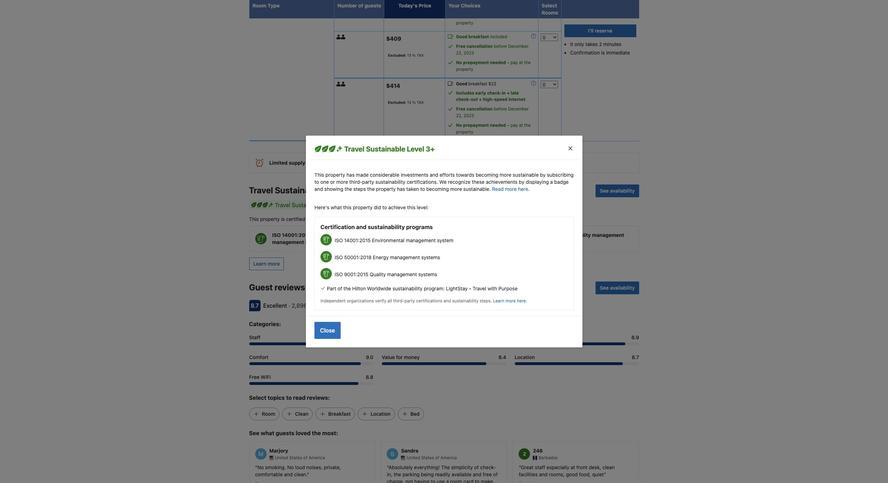 Task type: locate. For each thing, give the bounding box(es) containing it.
0 vertical spatial in
[[502, 90, 506, 96]]

your
[[449, 2, 460, 9]]

3 13 from the top
[[407, 100, 411, 105]]

before down included
[[494, 44, 507, 49]]

united states of america for sandra
[[407, 456, 457, 461]]

what for see
[[261, 431, 274, 437]]

2 vertical spatial 2023
[[464, 113, 474, 118]]

guests for what
[[276, 431, 295, 437]]

0 vertical spatial iso 9001:2015 quality management systems
[[536, 232, 624, 245]]

1 vertical spatial pay
[[511, 60, 518, 65]]

" great staff especially at front desk, clean facilities and rooms, good food, quiet
[[519, 465, 615, 478]]

– pay at the property up $22 on the top right of the page
[[456, 60, 531, 72]]

learn
[[253, 261, 267, 267], [493, 299, 504, 304]]

0 horizontal spatial read
[[332, 303, 343, 309]]

0 vertical spatial – pay at the property
[[456, 14, 531, 26]]

1 horizontal spatial has
[[397, 186, 405, 192]]

1 vertical spatial good
[[456, 81, 468, 87]]

purpose
[[499, 286, 518, 292]]

1 horizontal spatial read
[[492, 186, 504, 192]]

is left certified
[[281, 216, 285, 222]]

3+ down showing on the top left of the page
[[338, 202, 345, 209]]

free left wifi
[[249, 375, 260, 381]]

all
[[388, 299, 392, 304], [345, 303, 350, 309]]

1 united from the left
[[275, 456, 288, 461]]

read for read more here .
[[492, 186, 504, 192]]

achievements
[[486, 179, 518, 185]]

read
[[492, 186, 504, 192], [332, 303, 343, 309]]

becoming down the we
[[426, 186, 449, 192]]

1 vertical spatial availability
[[610, 285, 635, 291]]

1 excluded: from the top
[[388, 7, 406, 11]]

select up rooms on the top
[[542, 2, 557, 9]]

needed down speed
[[490, 123, 506, 128]]

close button
[[314, 322, 341, 339]]

see availability
[[600, 188, 635, 194], [600, 285, 635, 291]]

quiet
[[593, 472, 604, 478]]

before down speed
[[494, 106, 507, 112]]

0 vertical spatial 8.7
[[251, 303, 259, 309]]

travel sustainable level 3+ up 'limited supply in miami for your dates: 4 four-star hotels like this are already unavailable on our site'
[[344, 145, 435, 153]]

0 vertical spatial read
[[492, 186, 504, 192]]

3 prepayment from the top
[[463, 123, 489, 128]]

2 " from the left
[[387, 465, 389, 471]]

8.7
[[251, 303, 259, 309], [632, 355, 639, 361]]

travel sustainable level 3+ dialog
[[297, 127, 591, 356]]

50001:2018 inside iso 50001:2018 energy management systems
[[414, 232, 444, 238]]

"
[[255, 465, 257, 471], [387, 465, 389, 471], [519, 465, 521, 471]]

2 vertical spatial before december 22, 2023
[[456, 106, 529, 118]]

8.7 down guest
[[251, 303, 259, 309]]

9.0
[[366, 355, 374, 361]]

read down the achievements at the top of the page
[[492, 186, 504, 192]]

what
[[331, 205, 342, 211], [261, 431, 274, 437]]

by
[[540, 172, 546, 178], [519, 179, 525, 185]]

1 vertical spatial what
[[261, 431, 274, 437]]

50001:2018 down programs
[[414, 232, 444, 238]]

1 vertical spatial check-
[[456, 97, 471, 102]]

0 vertical spatial iso 50001:2018 energy management systems
[[404, 232, 496, 245]]

0 vertical spatial excluded: 13 % tax
[[388, 7, 424, 11]]

1 – pay at the property from the top
[[456, 14, 531, 26]]

confirmation
[[570, 50, 600, 56]]

8.8
[[366, 375, 374, 381]]

0 horizontal spatial 9001:2015
[[344, 272, 368, 278]]

2 needed from the top
[[490, 60, 506, 65]]

1 tax from the top
[[417, 7, 424, 11]]

2 excluded: from the top
[[388, 53, 406, 57]]

" down clean
[[604, 472, 606, 478]]

1 vertical spatial third-
[[393, 299, 405, 304]]

1 " from the left
[[255, 465, 257, 471]]

america
[[309, 456, 325, 461], [441, 456, 457, 461]]

scored 8.7 element
[[249, 300, 261, 312]]

1 united states of america from the left
[[275, 456, 325, 461]]

2 " from the left
[[604, 472, 606, 478]]

1 horizontal spatial what
[[331, 205, 342, 211]]

for left your
[[328, 160, 335, 166]]

1 breakfast from the top
[[469, 34, 489, 39]]

0 vertical spatial 9001:2015
[[546, 232, 572, 238]]

1 horizontal spatial level
[[407, 145, 424, 153]]

more details on meals and payment options image
[[532, 34, 536, 39], [532, 81, 536, 86]]

here down sustainable
[[518, 186, 528, 192]]

2 inside this is a carousel with rotating slides. it displays featured reviews of the property. use the next and previous buttons to navigate. region
[[523, 452, 526, 458]]

2 good from the top
[[456, 81, 468, 87]]

quality inside travel sustainable level 3+ dialog
[[370, 272, 386, 278]]

0 vertical spatial party
[[362, 179, 374, 185]]

staff 9.0 meter
[[249, 343, 374, 346]]

0 vertical spatial learn
[[253, 261, 267, 267]]

reviews down hilton
[[351, 303, 369, 309]]

rooms,
[[549, 472, 565, 478]]

2 vertical spatial prepayment
[[463, 123, 489, 128]]

1 22, from the top
[[456, 4, 463, 9]]

free wifi
[[249, 375, 271, 381]]

2023 right your
[[464, 4, 474, 9]]

united states of america image
[[269, 456, 274, 461]]

comfortable
[[255, 472, 283, 478]]

good
[[566, 472, 578, 478]]

" inside " no smoking. no loud noises, private, comfortable and clean.
[[255, 465, 257, 471]]

2 america from the left
[[441, 456, 457, 461]]

occupancy image for $409
[[337, 35, 341, 39]]

22, right price
[[456, 4, 463, 9]]

before right choices
[[494, 0, 507, 3]]

" no smoking. no loud noises, private, comfortable and clean.
[[255, 465, 341, 478]]

0 horizontal spatial what
[[261, 431, 274, 437]]

third-
[[349, 179, 362, 185], [393, 299, 405, 304]]

cleanliness 8.9 meter
[[515, 343, 639, 346]]

united states of america
[[275, 456, 325, 461], [407, 456, 457, 461]]

number
[[338, 2, 357, 9]]

guests
[[365, 2, 381, 9], [276, 431, 295, 437]]

1 – from the top
[[507, 14, 510, 19]]

" inside " great staff especially at front desk, clean facilities and rooms, good food, quiet
[[519, 465, 521, 471]]

2 vertical spatial excluded: 13 % tax
[[388, 100, 424, 105]]

third- inside this property has made considerable investments and efforts towards becoming more sustainable by subscribing to one or more third-party sustainability certifications. we recognize these achievements by displaying a badge and showing the steps the property has taken to becoming more sustainable.
[[349, 179, 362, 185]]

1 horizontal spatial quality
[[574, 232, 591, 238]]

more right or
[[336, 179, 348, 185]]

travel
[[344, 145, 364, 153], [249, 186, 273, 195], [275, 202, 290, 209], [473, 286, 486, 292]]

immediate
[[607, 50, 630, 56]]

0 horizontal spatial america
[[309, 456, 325, 461]]

excluded: left price
[[388, 7, 406, 11]]

systems inside iso 50001:2018 energy management systems
[[404, 239, 425, 245]]

property
[[456, 20, 474, 26], [456, 67, 474, 72], [456, 129, 474, 135], [325, 172, 345, 178], [324, 186, 358, 195], [376, 186, 396, 192], [353, 205, 373, 211], [260, 216, 280, 222]]

2 vertical spatial no prepayment needed
[[456, 123, 506, 128]]

needed up $22 on the top right of the page
[[490, 60, 506, 65]]

guest reviews element
[[249, 282, 593, 293]]

1 needed from the top
[[490, 14, 506, 19]]

facilities
[[519, 472, 538, 478]]

0 horizontal spatial for
[[328, 160, 335, 166]]

" for "
[[387, 465, 389, 471]]

united states of america up the loud
[[275, 456, 325, 461]]

made
[[356, 172, 369, 178]]

i'll reserve button
[[565, 24, 637, 37]]

more details on meals and payment options image for $409
[[532, 34, 536, 39]]

8.7 down 8.9
[[632, 355, 639, 361]]

united states of america for marjory
[[275, 456, 325, 461]]

1 vertical spatial 2
[[523, 452, 526, 458]]

1 availability from the top
[[610, 188, 635, 194]]

1 horizontal spatial this
[[314, 172, 324, 178]]

0 horizontal spatial in
[[307, 160, 311, 166]]

sustainable up the star
[[366, 145, 405, 153]]

with
[[488, 286, 497, 292]]

united down the sandra
[[407, 456, 420, 461]]

room for room
[[262, 411, 275, 418]]

2 % from the top
[[413, 53, 416, 57]]

includes
[[456, 90, 475, 96]]

2 vertical spatial –
[[507, 123, 510, 128]]

review categories element
[[249, 320, 281, 329]]

like
[[407, 160, 414, 166]]

free wifi 8.8 meter
[[249, 383, 374, 386]]

level down showing on the top left of the page
[[323, 202, 337, 209]]

2 united states of america from the left
[[407, 456, 457, 461]]

1 vertical spatial select
[[249, 395, 267, 402]]

2 see availability button from the top
[[596, 282, 639, 295]]

1 vertical spatial before
[[494, 44, 507, 49]]

3 – pay at the property from the top
[[456, 123, 531, 135]]

what right here's
[[331, 205, 342, 211]]

party down the part of the hilton worldwide sustainability program: lightstay • travel with purpose
[[405, 299, 415, 304]]

0 vertical spatial level
[[407, 145, 424, 153]]

3 excluded: 13 % tax from the top
[[388, 100, 424, 105]]

in up speed
[[502, 90, 506, 96]]

management inside iso 9001:2015 quality management systems
[[592, 232, 624, 238]]

excluded: 13 % tax down $414
[[388, 100, 424, 105]]

1 vertical spatial +
[[479, 97, 482, 102]]

1 vertical spatial december
[[508, 44, 529, 49]]

0 vertical spatial what
[[331, 205, 342, 211]]

0 vertical spatial 2
[[599, 41, 602, 47]]

" down noises,
[[307, 472, 309, 478]]

" for " great staff especially at front desk, clean facilities and rooms, good food, quiet
[[519, 465, 521, 471]]

0 vertical spatial good
[[456, 34, 468, 39]]

united states of america down the sandra
[[407, 456, 457, 461]]

8.9
[[632, 335, 639, 341]]

1 vertical spatial more details on meals and payment options image
[[532, 81, 536, 86]]

environmental down certification
[[312, 232, 348, 238]]

guests left loved
[[276, 431, 295, 437]]

1 vertical spatial quality
[[370, 272, 386, 278]]

iso 50001:2018 energy management systems down programs
[[404, 232, 496, 245]]

0 vertical spatial free cancellation
[[456, 44, 493, 49]]

3 " from the left
[[519, 465, 521, 471]]

2 cancellation from the top
[[467, 106, 493, 112]]

3 excluded: from the top
[[388, 100, 406, 105]]

2 see availability from the top
[[600, 285, 635, 291]]

0 vertical spatial cancellation
[[467, 44, 493, 49]]

0 vertical spatial 13
[[407, 7, 411, 11]]

2 vertical spatial see
[[249, 431, 260, 437]]

1 vertical spatial needed
[[490, 60, 506, 65]]

2 before december 22, 2023 from the top
[[456, 44, 529, 56]]

united down marjory on the left of the page
[[275, 456, 288, 461]]

see availability for guest reviews
[[600, 285, 635, 291]]

before december 22, 2023 down included
[[456, 44, 529, 56]]

excluded: 13 % tax
[[388, 7, 424, 11], [388, 53, 424, 57], [388, 100, 424, 105]]

free cancellation
[[456, 44, 493, 49], [456, 106, 493, 112]]

1 vertical spatial becoming
[[426, 186, 449, 192]]

select for select rooms
[[542, 2, 557, 9]]

prepayment up 'good breakfast $22'
[[463, 60, 489, 65]]

1 vertical spatial prepayment
[[463, 60, 489, 65]]

in inside the includes early check-in + late check-out + high-speed internet
[[502, 90, 506, 96]]

2 excluded: 13 % tax from the top
[[388, 53, 424, 57]]

good down "your choices"
[[456, 34, 468, 39]]

2 right takes
[[599, 41, 602, 47]]

states for sandra
[[421, 456, 434, 461]]

energy inside travel sustainable level 3+ dialog
[[373, 255, 389, 261]]

2 free cancellation from the top
[[456, 106, 493, 112]]

more down purpose
[[506, 299, 516, 304]]

1 " from the left
[[307, 472, 309, 478]]

certification and sustainability programs
[[320, 224, 433, 231]]

states up the loud
[[290, 456, 302, 461]]

3 no prepayment needed from the top
[[456, 123, 506, 128]]

– down speed
[[507, 123, 510, 128]]

sustainability down considerable
[[375, 179, 405, 185]]

more down the achievements at the top of the page
[[505, 186, 517, 192]]

steps
[[353, 186, 366, 192]]

sustainable down supply
[[275, 186, 322, 195]]

0 vertical spatial excluded:
[[388, 7, 406, 11]]

prepayment down out
[[463, 123, 489, 128]]

did
[[374, 205, 381, 211]]

22,
[[456, 4, 463, 9], [456, 50, 463, 56], [456, 113, 463, 118]]

3 december from the top
[[508, 106, 529, 112]]

this for this property is certified by:
[[249, 216, 259, 222]]

of
[[358, 2, 363, 9], [338, 286, 342, 292], [303, 456, 308, 461], [435, 456, 439, 461]]

1 horizontal spatial 14001:2015
[[344, 238, 371, 244]]

2 availability from the top
[[610, 285, 635, 291]]

0 horizontal spatial 2
[[523, 452, 526, 458]]

early
[[476, 90, 486, 96]]

most:
[[322, 431, 338, 437]]

united
[[275, 456, 288, 461], [407, 456, 420, 461]]

rated excellent element
[[263, 303, 287, 309]]

pay
[[511, 14, 518, 19], [511, 60, 518, 65], [511, 123, 518, 128]]

1 % from the top
[[413, 7, 416, 11]]

1 pay from the top
[[511, 14, 518, 19]]

3 tax from the top
[[417, 100, 424, 105]]

0 vertical spatial pay
[[511, 14, 518, 19]]

1 america from the left
[[309, 456, 325, 461]]

check-
[[487, 90, 502, 96], [456, 97, 471, 102]]

environmental inside travel sustainable level 3+ dialog
[[372, 238, 405, 244]]

choices
[[461, 2, 481, 9]]

room left type
[[253, 2, 266, 9]]

1 vertical spatial tax
[[417, 53, 424, 57]]

3 % from the top
[[413, 100, 416, 105]]

to down certifications.
[[420, 186, 425, 192]]

1 horizontal spatial america
[[441, 456, 457, 461]]

% for $409
[[413, 53, 416, 57]]

in left miami
[[307, 160, 311, 166]]

+
[[507, 90, 510, 96], [479, 97, 482, 102]]

has left taken
[[397, 186, 405, 192]]

no down your
[[456, 14, 462, 19]]

select inside select rooms
[[542, 2, 557, 9]]

0 vertical spatial no prepayment needed
[[456, 14, 506, 19]]

barbados image
[[533, 456, 538, 461]]

more inside button
[[268, 261, 280, 267]]

guests for of
[[365, 2, 381, 9]]

independent
[[320, 299, 346, 304]]

at
[[519, 14, 523, 19], [519, 60, 523, 65], [519, 123, 523, 128], [571, 465, 575, 471]]

0 horizontal spatial learn
[[253, 261, 267, 267]]

iso 14001:2015 environmental management system down by:
[[272, 232, 348, 245]]

1 vertical spatial iso 9001:2015 quality management systems
[[335, 272, 437, 278]]

taken
[[406, 186, 419, 192]]

13
[[407, 7, 411, 11], [407, 53, 411, 57], [407, 100, 411, 105]]

2 more details on meals and payment options image from the top
[[532, 81, 536, 86]]

quality
[[574, 232, 591, 238], [370, 272, 386, 278]]

unavailable
[[452, 160, 477, 166]]

excellent · 2,896 reviews
[[263, 303, 329, 309]]

0 vertical spatial more details on meals and payment options image
[[532, 34, 536, 39]]

read down part on the left of page
[[332, 303, 343, 309]]

see availability for travel sustainable property
[[600, 188, 635, 194]]

excellent
[[263, 303, 287, 309]]

1 horizontal spatial .
[[528, 186, 530, 192]]

9001:2015
[[546, 232, 572, 238], [344, 272, 368, 278]]

2 breakfast from the top
[[469, 81, 488, 87]]

1 prepayment from the top
[[463, 14, 489, 19]]

occupancy image
[[337, 35, 341, 39], [337, 82, 341, 87], [341, 82, 346, 87]]

availability
[[610, 188, 635, 194], [610, 285, 635, 291]]

1 see availability button from the top
[[596, 185, 639, 198]]

1 good from the top
[[456, 34, 468, 39]]

read for read all reviews
[[332, 303, 343, 309]]

by:
[[307, 216, 314, 222]]

four-
[[370, 160, 381, 166]]

by down sustainable
[[519, 179, 525, 185]]

0 horizontal spatial 14001:2015
[[282, 232, 311, 238]]

1 vertical spatial free
[[456, 106, 466, 112]]

to left one
[[314, 179, 319, 185]]

2 united from the left
[[407, 456, 420, 461]]

8.4
[[499, 355, 506, 361]]

0 horizontal spatial "
[[307, 472, 309, 478]]

1 vertical spatial room
[[262, 411, 275, 418]]

1 horizontal spatial 8.7
[[632, 355, 639, 361]]

2 states from the left
[[421, 456, 434, 461]]

1 horizontal spatial states
[[421, 456, 434, 461]]

1 states from the left
[[290, 456, 302, 461]]

0 horizontal spatial reviews
[[275, 283, 305, 293]]

see
[[600, 188, 609, 194], [600, 285, 609, 291], [249, 431, 260, 437]]

1 horizontal spatial "
[[387, 465, 389, 471]]

1 vertical spatial travel sustainable level 3+
[[275, 202, 345, 209]]

party inside this property has made considerable investments and efforts towards becoming more sustainable by subscribing to one or more third-party sustainability certifications. we recognize these achievements by displaying a badge and showing the steps the property has taken to becoming more sustainable.
[[362, 179, 374, 185]]

what inside travel sustainable level 3+ dialog
[[331, 205, 342, 211]]

breakfast left included
[[469, 34, 489, 39]]

no prepayment needed up 'good breakfast $22'
[[456, 60, 506, 65]]

breakfast
[[469, 34, 489, 39], [469, 81, 488, 87]]

breakfast for $409
[[469, 34, 489, 39]]

has left made
[[346, 172, 355, 178]]

1 vertical spatial excluded: 13 % tax
[[388, 53, 424, 57]]

occupancy image for $414
[[337, 82, 341, 87]]

needed up included
[[490, 14, 506, 19]]

learn inside learn more button
[[253, 261, 267, 267]]

location 8.7 meter
[[515, 363, 639, 366]]

2 22, from the top
[[456, 50, 463, 56]]

2 – pay at the property from the top
[[456, 60, 531, 72]]

more
[[500, 172, 511, 178], [336, 179, 348, 185], [450, 186, 462, 192], [505, 186, 517, 192], [268, 261, 280, 267], [506, 299, 516, 304]]

reviews right "2,896" at bottom left
[[309, 303, 329, 309]]

2 13 from the top
[[407, 53, 411, 57]]

out
[[471, 97, 478, 102]]

property down or
[[324, 186, 358, 195]]

1 vertical spatial for
[[396, 355, 403, 361]]

1 free cancellation from the top
[[456, 44, 493, 49]]

1 horizontal spatial by
[[540, 172, 546, 178]]

this inside this property has made considerable investments and efforts towards becoming more sustainable by subscribing to one or more third-party sustainability certifications. we recognize these achievements by displaying a badge and showing the steps the property has taken to becoming more sustainable.
[[314, 172, 324, 178]]

1 horizontal spatial energy
[[445, 232, 462, 238]]

13 for $409
[[407, 53, 411, 57]]

good up includes at the top right of page
[[456, 81, 468, 87]]

iso 14001:2015 environmental management system down certification and sustainability programs
[[335, 238, 453, 244]]

0 vertical spatial see availability
[[600, 188, 635, 194]]

select topics to read reviews:
[[249, 395, 330, 402]]

1 horizontal spatial 50001:2018
[[414, 232, 444, 238]]

0 horizontal spatial select
[[249, 395, 267, 402]]

property left certified
[[260, 216, 280, 222]]

this left the level:
[[407, 205, 416, 211]]

1 no prepayment needed from the top
[[456, 14, 506, 19]]

3+ inside dialog
[[426, 145, 435, 153]]

management inside iso 50001:2018 energy management systems
[[464, 232, 496, 238]]

3 2023 from the top
[[464, 113, 474, 118]]

occupancy image
[[341, 35, 346, 39]]

travel sustainable level 3+ up by:
[[275, 202, 345, 209]]

1 vertical spatial – pay at the property
[[456, 60, 531, 72]]

2 no prepayment needed from the top
[[456, 60, 506, 65]]

1 more details on meals and payment options image from the top
[[532, 34, 536, 39]]

system inside travel sustainable level 3+ dialog
[[437, 238, 453, 244]]

iso 50001:2018 energy management systems down certification and sustainability programs
[[335, 255, 440, 261]]

excluded: down $409
[[388, 53, 406, 57]]

2 tax from the top
[[417, 53, 424, 57]]

0 horizontal spatial iso 9001:2015 quality management systems
[[335, 272, 437, 278]]

a
[[550, 179, 553, 185]]

investments
[[401, 172, 428, 178]]

– down included
[[507, 60, 510, 65]]

3 before december 22, 2023 from the top
[[456, 106, 529, 118]]

value for money
[[382, 355, 420, 361]]

more up guest reviews
[[268, 261, 280, 267]]

program:
[[424, 286, 445, 292]]

learn inside travel sustainable level 3+ dialog
[[493, 299, 504, 304]]

becoming up these
[[476, 172, 498, 178]]

read inside travel sustainable level 3+ dialog
[[492, 186, 504, 192]]

1 see availability from the top
[[600, 188, 635, 194]]

free cancellation down good breakfast included in the right of the page
[[456, 44, 493, 49]]

50001:2018
[[414, 232, 444, 238], [344, 255, 372, 261]]

excluded: 13 % tax up $409
[[388, 7, 424, 11]]

2 vertical spatial pay
[[511, 123, 518, 128]]

see for travel sustainable property
[[600, 188, 609, 194]]

check- up high-
[[487, 90, 502, 96]]

excluded: 13 % tax down $409
[[388, 53, 424, 57]]

free
[[456, 44, 466, 49], [456, 106, 466, 112], [249, 375, 260, 381]]

by up displaying
[[540, 172, 546, 178]]

certified
[[286, 216, 305, 222]]

free cancellation down out
[[456, 106, 493, 112]]

0 vertical spatial before
[[494, 0, 507, 3]]

22, down good breakfast included in the right of the page
[[456, 50, 463, 56]]

14001:2015 down certified
[[282, 232, 311, 238]]

sustainability down the •
[[452, 299, 479, 304]]

good breakfast $22
[[456, 81, 497, 87]]

see what guests loved the most:
[[249, 431, 338, 437]]

2 vertical spatial %
[[413, 100, 416, 105]]

states for marjory
[[290, 456, 302, 461]]

for right value
[[396, 355, 403, 361]]

to right did
[[382, 205, 387, 211]]

of right part on the left of page
[[338, 286, 342, 292]]

0 horizontal spatial this
[[249, 216, 259, 222]]

50001:2018 up hilton
[[344, 255, 372, 261]]

1 vertical spatial has
[[397, 186, 405, 192]]

% for $414
[[413, 100, 416, 105]]

learn up guest
[[253, 261, 267, 267]]

0 horizontal spatial united states of america
[[275, 456, 325, 461]]

1 horizontal spatial united
[[407, 456, 420, 461]]

1 vertical spatial %
[[413, 53, 416, 57]]

excluded: down $414
[[388, 100, 406, 105]]

iso 50001:2018 energy management systems inside travel sustainable level 3+ dialog
[[335, 255, 440, 261]]

select
[[542, 2, 557, 9], [249, 395, 267, 402]]

travel up dates:
[[344, 145, 364, 153]]



Task type: vqa. For each thing, say whether or not it's contained in the screenshot.


Task type: describe. For each thing, give the bounding box(es) containing it.
0 vertical spatial has
[[346, 172, 355, 178]]

certifications.
[[407, 179, 438, 185]]

verify
[[375, 299, 386, 304]]

2 vertical spatial sustainable
[[292, 202, 322, 209]]

organizations
[[347, 299, 374, 304]]

1 excluded: 13 % tax from the top
[[388, 7, 424, 11]]

no up the comfortable
[[257, 465, 264, 471]]

1 december from the top
[[508, 0, 529, 3]]

and down lightstay
[[444, 299, 451, 304]]

3 – from the top
[[507, 123, 510, 128]]

sustainable
[[513, 172, 539, 178]]

0 vertical spatial +
[[507, 90, 510, 96]]

quality inside iso 9001:2015 quality management systems
[[574, 232, 591, 238]]

of right united states of america image
[[435, 456, 439, 461]]

1 vertical spatial .
[[526, 299, 527, 304]]

type
[[268, 2, 280, 9]]

sustainability up independent organizations verify all third-party certifications and sustainability steps. learn more here .
[[393, 286, 423, 292]]

level:
[[417, 205, 429, 211]]

0 horizontal spatial check-
[[456, 97, 471, 102]]

especially
[[547, 465, 570, 471]]

availability for travel sustainable property
[[610, 188, 635, 194]]

1 horizontal spatial for
[[396, 355, 403, 361]]

0 vertical spatial free
[[456, 44, 466, 49]]

" for desk,
[[604, 472, 606, 478]]

today's
[[399, 2, 418, 9]]

what for here's
[[331, 205, 342, 211]]

1 horizontal spatial third-
[[393, 299, 405, 304]]

value
[[382, 355, 395, 361]]

level inside dialog
[[407, 145, 424, 153]]

2 vertical spatial free
[[249, 375, 260, 381]]

price
[[419, 2, 431, 9]]

sustainability down did
[[368, 224, 405, 231]]

0 horizontal spatial 8.7
[[251, 303, 259, 309]]

limited supply in miami for your dates: 4 four-star hotels like this are already unavailable on our site
[[269, 160, 503, 166]]

noises,
[[307, 465, 323, 471]]

2 2023 from the top
[[464, 50, 474, 56]]

0 vertical spatial .
[[528, 186, 530, 192]]

room for room type
[[253, 2, 266, 9]]

today's price
[[399, 2, 431, 9]]

topics
[[268, 395, 285, 402]]

breakfast for $414
[[469, 81, 488, 87]]

2 horizontal spatial reviews
[[351, 303, 369, 309]]

breakfast
[[328, 411, 351, 418]]

rooms
[[542, 10, 559, 16]]

displaying
[[526, 179, 549, 185]]

internet
[[509, 97, 526, 102]]

2,896
[[292, 303, 307, 309]]

availability for guest reviews
[[610, 285, 635, 291]]

13 for $414
[[407, 100, 411, 105]]

$22
[[489, 81, 497, 87]]

loved
[[296, 431, 311, 437]]

1 vertical spatial by
[[519, 179, 525, 185]]

2 inside it only takes 2 minutes confirmation is immediate
[[599, 41, 602, 47]]

late
[[511, 90, 519, 96]]

value for money 8.4 meter
[[382, 363, 506, 366]]

1 cancellation from the top
[[467, 44, 493, 49]]

1 vertical spatial 3+
[[338, 202, 345, 209]]

it
[[570, 41, 573, 47]]

0 vertical spatial for
[[328, 160, 335, 166]]

supply
[[289, 160, 305, 166]]

iso 9001:2015 quality management systems inside travel sustainable level 3+ dialog
[[335, 272, 437, 278]]

travel sustainable level 3+ inside dialog
[[344, 145, 435, 153]]

no left the loud
[[287, 465, 294, 471]]

no down includes at the top right of page
[[456, 123, 462, 128]]

1 before december 22, 2023 from the top
[[456, 0, 529, 9]]

1 vertical spatial location
[[371, 411, 391, 418]]

travel up this property is certified by: at top
[[275, 202, 290, 209]]

0 horizontal spatial all
[[345, 303, 350, 309]]

2 before from the top
[[494, 44, 507, 49]]

2 prepayment from the top
[[463, 60, 489, 65]]

here's what this property did to achieve this level:
[[314, 205, 429, 211]]

high-
[[483, 97, 495, 102]]

dates:
[[349, 160, 364, 166]]

worldwide
[[367, 286, 391, 292]]

property down considerable
[[376, 186, 396, 192]]

independent organizations verify all third-party certifications and sustainability steps. learn more here .
[[320, 299, 527, 304]]

these
[[472, 179, 485, 185]]

0 vertical spatial by
[[540, 172, 546, 178]]

star
[[381, 160, 390, 166]]

0 vertical spatial here
[[518, 186, 528, 192]]

desk,
[[589, 465, 601, 471]]

1 before from the top
[[494, 0, 507, 3]]

property down "your choices"
[[456, 20, 474, 26]]

of inside travel sustainable level 3+ dialog
[[338, 286, 342, 292]]

recognize
[[448, 179, 471, 185]]

united for sandra
[[407, 456, 420, 461]]

united for marjory
[[275, 456, 288, 461]]

at inside " great staff especially at front desk, clean facilities and rooms, good food, quiet
[[571, 465, 575, 471]]

badge
[[554, 179, 569, 185]]

property up or
[[325, 172, 345, 178]]

this left are
[[416, 160, 424, 166]]

property up 'good breakfast $22'
[[456, 67, 474, 72]]

considerable
[[370, 172, 399, 178]]

1 vertical spatial level
[[323, 202, 337, 209]]

food,
[[579, 472, 591, 478]]

america for marjory
[[309, 456, 325, 461]]

learn more button
[[249, 258, 284, 271]]

your
[[336, 160, 347, 166]]

3 22, from the top
[[456, 113, 463, 118]]

·
[[289, 303, 290, 309]]

0 vertical spatial energy
[[445, 232, 462, 238]]

our
[[486, 160, 493, 166]]

takes
[[586, 41, 598, 47]]

is inside it only takes 2 minutes confirmation is immediate
[[601, 50, 605, 56]]

tax for $414
[[417, 100, 424, 105]]

4
[[365, 160, 368, 166]]

united states of america image
[[401, 456, 406, 461]]

we
[[439, 179, 447, 185]]

smoking.
[[265, 465, 286, 471]]

hotels
[[391, 160, 405, 166]]

or
[[330, 179, 335, 185]]

read all reviews
[[332, 303, 369, 309]]

to left read on the left bottom of page
[[286, 395, 292, 402]]

included
[[490, 34, 508, 39]]

9001:2015 inside travel sustainable level 3+ dialog
[[344, 272, 368, 278]]

1 horizontal spatial reviews
[[309, 303, 329, 309]]

see availability button for travel sustainable property
[[596, 185, 639, 198]]

of up the loud
[[303, 456, 308, 461]]

this property has made considerable investments and efforts towards becoming more sustainable by subscribing to one or more third-party sustainability certifications. we recognize these achievements by displaying a badge and showing the steps the property has taken to becoming more sustainable.
[[314, 172, 574, 192]]

0 horizontal spatial environmental
[[312, 232, 348, 238]]

are
[[425, 160, 432, 166]]

travel right the •
[[473, 286, 486, 292]]

0 horizontal spatial is
[[281, 216, 285, 222]]

14001:2015 inside travel sustainable level 3+ dialog
[[344, 238, 371, 244]]

learn more
[[253, 261, 280, 267]]

reviews inside guest reviews element
[[275, 283, 305, 293]]

excluded: for $409
[[388, 53, 406, 57]]

staff
[[535, 465, 546, 471]]

3 needed from the top
[[490, 123, 506, 128]]

3 before from the top
[[494, 106, 507, 112]]

sustainability inside this property has made considerable investments and efforts towards becoming more sustainable by subscribing to one or more third-party sustainability certifications. we recognize these achievements by displaying a badge and showing the steps the property has taken to becoming more sustainable.
[[375, 179, 405, 185]]

and inside " no smoking. no loud noises, private, comfortable and clean.
[[284, 472, 293, 478]]

comfort 9.0 meter
[[249, 363, 374, 366]]

iso 14001:2015 environmental management system inside travel sustainable level 3+ dialog
[[335, 238, 453, 244]]

1 horizontal spatial becoming
[[476, 172, 498, 178]]

excluded: 13 % tax for $409
[[388, 53, 424, 57]]

2 pay from the top
[[511, 60, 518, 65]]

property up the unavailable
[[456, 129, 474, 135]]

this property is certified by:
[[249, 216, 314, 222]]

50001:2018 inside travel sustainable level 3+ dialog
[[344, 255, 372, 261]]

certification
[[320, 224, 355, 231]]

property left did
[[353, 205, 373, 211]]

this up certification
[[343, 205, 352, 211]]

1 13 from the top
[[407, 7, 411, 11]]

steps.
[[480, 299, 492, 304]]

" for " no smoking. no loud noises, private, comfortable and clean.
[[255, 465, 257, 471]]

and inside " great staff especially at front desk, clean facilities and rooms, good food, quiet
[[539, 472, 548, 478]]

see for guest reviews
[[600, 285, 609, 291]]

achieve
[[388, 205, 406, 211]]

sustainable inside dialog
[[366, 145, 405, 153]]

and down one
[[314, 186, 323, 192]]

sandra
[[401, 448, 419, 454]]

1 horizontal spatial party
[[405, 299, 415, 304]]

more down "recognize" on the top right
[[450, 186, 462, 192]]

1 vertical spatial here
[[517, 299, 526, 304]]

0 horizontal spatial system
[[306, 239, 323, 245]]

good for $409
[[456, 34, 468, 39]]

excluded: 13 % tax for $414
[[388, 100, 424, 105]]

of right number
[[358, 2, 363, 9]]

this is a carousel with rotating slides. it displays featured reviews of the property. use the next and previous buttons to navigate. region
[[244, 439, 645, 484]]

1 horizontal spatial iso 9001:2015 quality management systems
[[536, 232, 624, 245]]

246
[[533, 448, 543, 454]]

systems inside iso 9001:2015 quality management systems
[[536, 239, 557, 245]]

0 vertical spatial location
[[515, 355, 535, 361]]

here's
[[314, 205, 329, 211]]

2 – from the top
[[507, 60, 510, 65]]

certifications
[[416, 299, 442, 304]]

1 2023 from the top
[[464, 4, 474, 9]]

1 vertical spatial in
[[307, 160, 311, 166]]

learn more here link
[[493, 299, 526, 304]]

2 december from the top
[[508, 44, 529, 49]]

travel sustainable property
[[249, 186, 358, 195]]

and down are
[[430, 172, 438, 178]]

great
[[521, 465, 534, 471]]

all inside travel sustainable level 3+ dialog
[[388, 299, 392, 304]]

clean
[[603, 465, 615, 471]]

lightstay
[[446, 286, 468, 292]]

reviews:
[[307, 395, 330, 402]]

1 horizontal spatial check-
[[487, 90, 502, 96]]

it only takes 2 minutes confirmation is immediate
[[570, 41, 630, 56]]

0 horizontal spatial +
[[479, 97, 482, 102]]

staff
[[249, 335, 261, 341]]

more up the achievements at the top of the page
[[500, 172, 511, 178]]

good for $414
[[456, 81, 468, 87]]

see availability button for guest reviews
[[596, 282, 639, 295]]

select for select topics to read reviews:
[[249, 395, 267, 402]]

read
[[293, 395, 306, 402]]

efforts
[[440, 172, 455, 178]]

" for private,
[[307, 472, 309, 478]]

tax for $409
[[417, 53, 424, 57]]

this for this property has made considerable investments and efforts towards becoming more sustainable by subscribing to one or more third-party sustainability certifications. we recognize these achievements by displaying a badge and showing the steps the property has taken to becoming more sustainable.
[[314, 172, 324, 178]]

more details on meals and payment options image for $414
[[532, 81, 536, 86]]

no up 'good breakfast $22'
[[456, 60, 462, 65]]

clean.
[[294, 472, 307, 478]]

limited
[[269, 160, 288, 166]]

0 horizontal spatial becoming
[[426, 186, 449, 192]]

1 vertical spatial sustainable
[[275, 186, 322, 195]]

read more here button
[[492, 186, 528, 193]]

programs
[[406, 224, 433, 231]]

and down here's what this property did to achieve this level:
[[356, 224, 366, 231]]

3 pay from the top
[[511, 123, 518, 128]]

excluded: for $414
[[388, 100, 406, 105]]

loud
[[295, 465, 305, 471]]

close
[[320, 328, 335, 334]]

america for sandra
[[441, 456, 457, 461]]

towards
[[456, 172, 474, 178]]

marjory
[[269, 448, 288, 454]]

travel down limited
[[249, 186, 273, 195]]

minutes
[[604, 41, 622, 47]]

1 vertical spatial 8.7
[[632, 355, 639, 361]]

part
[[327, 286, 336, 292]]



